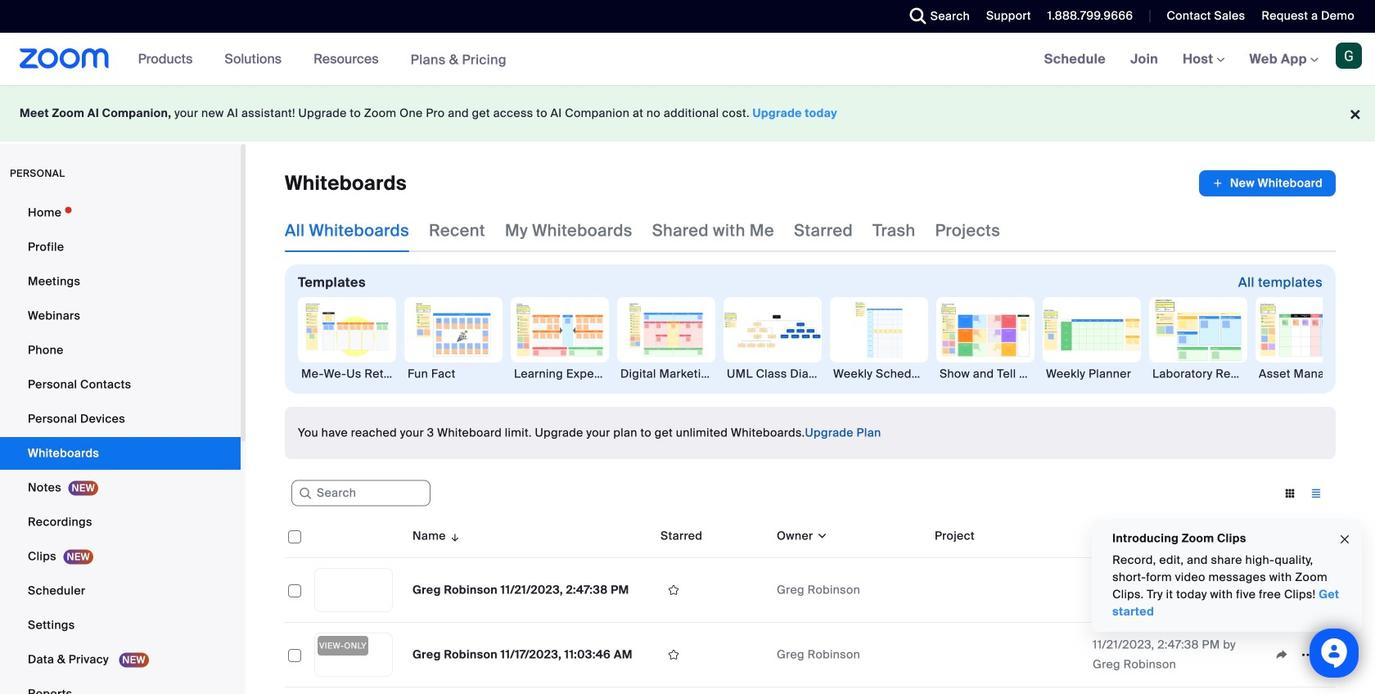 Task type: describe. For each thing, give the bounding box(es) containing it.
laboratory report element
[[1150, 366, 1248, 382]]

arrow down image
[[446, 526, 461, 546]]

me-we-us retrospective element
[[298, 366, 396, 382]]

asset management element
[[1256, 366, 1354, 382]]

personal menu menu
[[0, 197, 241, 694]]

0 vertical spatial application
[[1199, 170, 1336, 197]]

digital marketing canvas element
[[617, 366, 716, 382]]

meetings navigation
[[1032, 33, 1376, 86]]

the whiteboard greg robinson 11/17/2023, 11:03:46 am is view only element
[[318, 636, 368, 656]]

learning experience canvas element
[[511, 366, 609, 382]]

show and tell with a twist element
[[937, 366, 1035, 382]]

1 vertical spatial application
[[285, 515, 1336, 694]]

click to star the whiteboard greg robinson 11/21/2023, 2:47:38 pm image
[[661, 583, 687, 598]]

close image
[[1339, 530, 1352, 549]]

add image
[[1213, 175, 1224, 192]]

thumbnail of greg robinson 11/21/2023, 2:47:38 pm image
[[315, 569, 392, 612]]

profile picture image
[[1336, 43, 1362, 69]]

zoom logo image
[[20, 48, 109, 69]]



Task type: locate. For each thing, give the bounding box(es) containing it.
tabs of all whiteboard page tab list
[[285, 210, 1001, 252]]

weekly schedule element
[[830, 366, 929, 382]]

Search text field
[[291, 480, 431, 507]]

down image
[[814, 528, 829, 545]]

application
[[1199, 170, 1336, 197], [285, 515, 1336, 694]]

banner
[[0, 33, 1376, 86]]

footer
[[0, 85, 1376, 142]]

product information navigation
[[126, 33, 519, 86]]

greg robinson 11/17/2023, 11:03:46 am element
[[413, 647, 633, 662]]

grid mode, not selected image
[[1277, 486, 1304, 501]]

weekly planner element
[[1043, 366, 1141, 382]]

greg robinson 11/21/2023, 2:47:38 pm element
[[413, 583, 629, 598]]

cell
[[929, 587, 1087, 594], [929, 652, 1087, 658], [285, 688, 308, 694], [308, 688, 406, 694], [406, 688, 654, 694], [654, 688, 770, 694], [770, 688, 929, 694], [929, 688, 1087, 694], [1087, 688, 1263, 694], [1263, 688, 1336, 694]]

fun fact element
[[404, 366, 503, 382]]

list mode, selected image
[[1304, 486, 1330, 501]]

uml class diagram element
[[724, 366, 822, 382]]

thumbnail of greg robinson 11/17/2023, 11:03:46 am image
[[315, 634, 392, 676]]

click to star the whiteboard greg robinson 11/17/2023, 11:03:46 am image
[[661, 648, 687, 662]]



Task type: vqa. For each thing, say whether or not it's contained in the screenshot.
Plans
no



